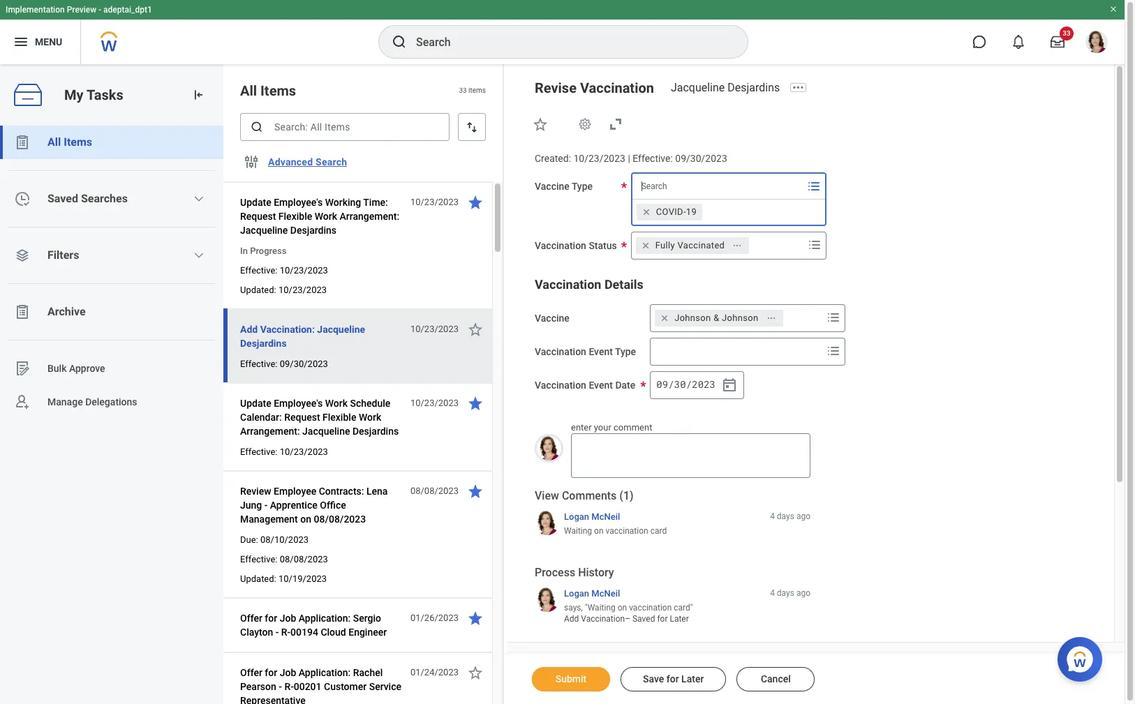 Task type: locate. For each thing, give the bounding box(es) containing it.
1 vertical spatial arrangement:
[[240, 426, 300, 437]]

2 application: from the top
[[299, 668, 351, 679]]

0 horizontal spatial all items
[[47, 135, 92, 149]]

my tasks element
[[0, 64, 223, 705]]

in
[[240, 246, 248, 256]]

0 vertical spatial application:
[[299, 613, 351, 624]]

johnson left &
[[675, 313, 711, 323]]

1 employee's from the top
[[274, 197, 323, 208]]

2 logan mcneil button from the top
[[564, 588, 620, 600]]

employee's for request
[[274, 398, 323, 409]]

days
[[777, 512, 795, 521], [777, 588, 795, 598]]

1 job from the top
[[280, 613, 296, 624]]

- inside review employee contracts: lena jung - apprentice office management on 08/08/2023
[[264, 500, 268, 511]]

employee
[[274, 486, 317, 497]]

job up '00194'
[[280, 613, 296, 624]]

1 vertical spatial r-
[[285, 682, 294, 693]]

2 days from the top
[[777, 588, 795, 598]]

vaccine down "created:"
[[535, 181, 570, 192]]

33 for 33 items
[[459, 87, 467, 94]]

‎- up representative
[[279, 682, 282, 693]]

event left date
[[589, 380, 613, 391]]

2 vertical spatial 08/08/2023
[[280, 554, 328, 565]]

arrangement: down calendar:
[[240, 426, 300, 437]]

on down the apprentice
[[300, 514, 311, 525]]

x small image for johnson & johnson
[[658, 311, 672, 325]]

0 horizontal spatial add
[[240, 324, 258, 335]]

r- inside offer for job application: sergio clayton ‎- r-00194 cloud engineer
[[281, 627, 291, 638]]

0 vertical spatial logan
[[564, 512, 589, 522]]

logan mcneil button inside process history region
[[564, 588, 620, 600]]

1 horizontal spatial johnson
[[722, 313, 759, 323]]

1 vertical spatial 4
[[770, 588, 775, 598]]

for up clayton
[[265, 613, 277, 624]]

logan mcneil up waiting
[[564, 512, 620, 522]]

days for process history
[[777, 588, 795, 598]]

on up –
[[618, 603, 627, 613]]

clock check image
[[14, 191, 31, 207]]

2 logan from the top
[[564, 588, 589, 599]]

0 vertical spatial 4 days ago
[[770, 512, 811, 521]]

logan mcneil button for history
[[564, 588, 620, 600]]

1 horizontal spatial arrangement:
[[340, 211, 400, 222]]

2 updated: from the top
[[240, 574, 276, 584]]

1 horizontal spatial /
[[686, 378, 692, 391]]

0 vertical spatial arrangement:
[[340, 211, 400, 222]]

1 vertical spatial update
[[240, 398, 271, 409]]

0 vertical spatial ago
[[797, 512, 811, 521]]

offer for job application: rachel pearson ‎- r-00201 customer service representative button
[[240, 665, 403, 705]]

star image for update employee's working time: request flexible work arrangement: jacqueline desjardins
[[467, 194, 484, 211]]

card
[[651, 527, 667, 536]]

desjardins inside update employee's work schedule calendar: request flexible work arrangement: jacqueline desjardins
[[353, 426, 399, 437]]

30
[[674, 378, 686, 391]]

vaccine for vaccine type
[[535, 181, 570, 192]]

2 job from the top
[[280, 668, 296, 679]]

0 horizontal spatial request
[[240, 211, 276, 222]]

2 update from the top
[[240, 398, 271, 409]]

1 horizontal spatial x small image
[[658, 311, 672, 325]]

logan mcneil button up "waiting
[[564, 588, 620, 600]]

1 vertical spatial flexible
[[323, 412, 356, 423]]

1 horizontal spatial items
[[260, 82, 296, 99]]

0 horizontal spatial 09/30/2023
[[280, 359, 328, 369]]

request up the in progress
[[240, 211, 276, 222]]

updated: down the in progress
[[240, 285, 276, 295]]

profile logan mcneil image
[[1086, 31, 1108, 56]]

item list element
[[223, 64, 504, 705]]

offer up pearson
[[240, 668, 262, 679]]

1 horizontal spatial add
[[564, 615, 579, 624]]

fully vaccinated, press delete to clear value. option
[[636, 237, 750, 254]]

1 vertical spatial application:
[[299, 668, 351, 679]]

vaccine for vaccine
[[535, 313, 570, 324]]

ago for view comments (1)
[[797, 512, 811, 521]]

logan up waiting
[[564, 512, 589, 522]]

33 inside item list "element"
[[459, 87, 467, 94]]

says,
[[564, 603, 583, 613]]

save for later
[[643, 674, 704, 685]]

1 update from the top
[[240, 197, 271, 208]]

card"
[[674, 603, 693, 613]]

33 left profile logan mcneil image
[[1063, 29, 1071, 37]]

related actions image
[[733, 241, 743, 250]]

2 ago from the top
[[797, 588, 811, 598]]

work left schedule
[[325, 398, 348, 409]]

1 vertical spatial x small image
[[658, 311, 672, 325]]

offer up clayton
[[240, 613, 262, 624]]

application: up 00201
[[299, 668, 351, 679]]

search image
[[391, 34, 408, 50], [250, 120, 264, 134]]

0 vertical spatial mcneil
[[592, 512, 620, 522]]

x small image for covid-19
[[639, 205, 653, 219]]

updated: down "effective: 08/08/2023"
[[240, 574, 276, 584]]

delegations
[[85, 396, 137, 408]]

bulk approve
[[47, 363, 105, 374]]

0 vertical spatial logan mcneil
[[564, 512, 620, 522]]

vaccination left status
[[535, 240, 587, 251]]

1 vertical spatial on
[[594, 527, 604, 536]]

09/30/2023 down add vaccination: jacqueline desjardins
[[280, 359, 328, 369]]

1 vertical spatial request
[[284, 412, 320, 423]]

0 horizontal spatial /
[[668, 378, 674, 391]]

job for 00201
[[280, 668, 296, 679]]

0 vertical spatial all items
[[240, 82, 296, 99]]

later down card"
[[670, 615, 689, 624]]

mcneil up "waiting
[[592, 588, 620, 599]]

mcneil
[[592, 512, 620, 522], [592, 588, 620, 599]]

saved right clock check image
[[47, 192, 78, 205]]

1 vertical spatial vaccine
[[535, 313, 570, 324]]

0 vertical spatial -
[[99, 5, 101, 15]]

update employee's work schedule calendar: request flexible work arrangement: jacqueline desjardins button
[[240, 395, 403, 440]]

1 vertical spatial 08/08/2023
[[314, 514, 366, 525]]

mcneil for history
[[592, 588, 620, 599]]

1 days from the top
[[777, 512, 795, 521]]

1 effective: 10/23/2023 from the top
[[240, 265, 328, 276]]

1 horizontal spatial 33
[[1063, 29, 1071, 37]]

1 vertical spatial prompts image
[[806, 237, 823, 253]]

for right save
[[667, 674, 679, 685]]

work down "working"
[[315, 211, 337, 222]]

update inside update employee's working time: request flexible work arrangement: jacqueline desjardins
[[240, 197, 271, 208]]

2 event from the top
[[589, 380, 613, 391]]

for inside offer for job application: sergio clayton ‎- r-00194 cloud engineer
[[265, 613, 277, 624]]

r- right clayton
[[281, 627, 291, 638]]

progress
[[250, 246, 287, 256]]

manage delegations link
[[0, 385, 223, 419]]

prompts image for vaccine
[[826, 309, 842, 326]]

1 logan from the top
[[564, 512, 589, 522]]

1 vertical spatial days
[[777, 588, 795, 598]]

1 vertical spatial event
[[589, 380, 613, 391]]

effective: 10/23/2023 up the updated: 10/23/2023 at the left top of the page
[[240, 265, 328, 276]]

saved right –
[[633, 615, 655, 624]]

0 vertical spatial update
[[240, 197, 271, 208]]

update for update employee's working time: request flexible work arrangement: jacqueline desjardins
[[240, 197, 271, 208]]

1 star image from the top
[[467, 194, 484, 211]]

vaccination inside "says, "waiting on vaccination card" add vaccination – saved for later"
[[629, 603, 672, 613]]

r- up representative
[[285, 682, 294, 693]]

0 vertical spatial type
[[572, 181, 593, 192]]

2 star image from the top
[[467, 395, 484, 412]]

r- inside 'offer for job application: rachel pearson ‎- r-00201 customer service representative'
[[285, 682, 294, 693]]

updated:
[[240, 285, 276, 295], [240, 574, 276, 584]]

event up the vaccination event date
[[589, 346, 613, 357]]

vaccination down "waiting
[[581, 615, 625, 624]]

job for 00194
[[280, 613, 296, 624]]

update inside update employee's work schedule calendar: request flexible work arrangement: jacqueline desjardins
[[240, 398, 271, 409]]

vaccine inside vaccination details group
[[535, 313, 570, 324]]

request inside update employee's work schedule calendar: request flexible work arrangement: jacqueline desjardins
[[284, 412, 320, 423]]

10/19/2023
[[279, 574, 327, 584]]

for
[[265, 613, 277, 624], [657, 615, 668, 624], [265, 668, 277, 679], [667, 674, 679, 685]]

0 horizontal spatial johnson
[[675, 313, 711, 323]]

preview
[[67, 5, 96, 15]]

1 vertical spatial 33
[[459, 87, 467, 94]]

0 vertical spatial prompts image
[[806, 178, 822, 195]]

sergio
[[353, 613, 381, 624]]

customer
[[324, 682, 367, 693]]

08/08/2023 up 10/19/2023
[[280, 554, 328, 565]]

add down says,
[[564, 615, 579, 624]]

2 employee's from the top
[[274, 398, 323, 409]]

1 horizontal spatial 09/30/2023
[[676, 153, 728, 164]]

1 vertical spatial logan mcneil button
[[564, 588, 620, 600]]

1 4 from the top
[[770, 512, 775, 521]]

0 vertical spatial r-
[[281, 627, 291, 638]]

chevron down image
[[194, 250, 205, 261]]

johnson
[[675, 313, 711, 323], [722, 313, 759, 323]]

flexible down schedule
[[323, 412, 356, 423]]

1 logan mcneil button from the top
[[564, 511, 620, 523]]

all inside button
[[47, 135, 61, 149]]

logan up says,
[[564, 588, 589, 599]]

1 event from the top
[[589, 346, 613, 357]]

2 effective: 10/23/2023 from the top
[[240, 447, 328, 457]]

logan mcneil button for comments
[[564, 511, 620, 523]]

save for later button
[[621, 668, 727, 692]]

x small image left &
[[658, 311, 672, 325]]

- up the management
[[264, 500, 268, 511]]

johnson & johnson element
[[675, 312, 759, 325]]

management
[[240, 514, 298, 525]]

1 vertical spatial search image
[[250, 120, 264, 134]]

days inside process history region
[[777, 588, 795, 598]]

/ right 30 in the right of the page
[[686, 378, 692, 391]]

jacqueline desjardins element
[[671, 81, 789, 94]]

arrangement: down time:
[[340, 211, 400, 222]]

0 horizontal spatial items
[[64, 135, 92, 149]]

vaccination
[[606, 527, 649, 536], [629, 603, 672, 613]]

2 mcneil from the top
[[592, 588, 620, 599]]

vaccination up the vaccination event date
[[535, 346, 587, 357]]

on
[[300, 514, 311, 525], [594, 527, 604, 536], [618, 603, 627, 613]]

add vaccination: jacqueline desjardins
[[240, 324, 365, 349]]

covid-19, press delete to clear value. option
[[637, 204, 703, 220]]

0 vertical spatial 33
[[1063, 29, 1071, 37]]

1 horizontal spatial type
[[615, 346, 636, 357]]

1 vertical spatial job
[[280, 668, 296, 679]]

1 horizontal spatial request
[[284, 412, 320, 423]]

later
[[670, 615, 689, 624], [682, 674, 704, 685]]

1 horizontal spatial all
[[240, 82, 257, 99]]

1 vertical spatial ‎-
[[279, 682, 282, 693]]

0 vertical spatial employee's
[[274, 197, 323, 208]]

search
[[316, 156, 347, 168]]

1 application: from the top
[[299, 613, 351, 624]]

offer inside 'offer for job application: rachel pearson ‎- r-00201 customer service representative'
[[240, 668, 262, 679]]

vaccination down vaccination status
[[535, 277, 602, 292]]

0 vertical spatial star image
[[532, 116, 549, 133]]

4 days ago
[[770, 512, 811, 521], [770, 588, 811, 598]]

1 vertical spatial all items
[[47, 135, 92, 149]]

representative
[[240, 696, 306, 705]]

vaccine up vaccination event type
[[535, 313, 570, 324]]

sort image
[[465, 120, 479, 134]]

1 vertical spatial mcneil
[[592, 588, 620, 599]]

on right waiting
[[594, 527, 604, 536]]

saved
[[47, 192, 78, 205], [633, 615, 655, 624]]

request inside update employee's working time: request flexible work arrangement: jacqueline desjardins
[[240, 211, 276, 222]]

logan inside process history region
[[564, 588, 589, 599]]

desjardins inside add vaccination: jacqueline desjardins
[[240, 338, 287, 349]]

list containing all items
[[0, 126, 223, 419]]

clipboard image
[[14, 134, 31, 151]]

0 vertical spatial flexible
[[279, 211, 312, 222]]

1 vertical spatial type
[[615, 346, 636, 357]]

for inside 'offer for job application: rachel pearson ‎- r-00201 customer service representative'
[[265, 668, 277, 679]]

1 vaccine from the top
[[535, 181, 570, 192]]

johnson right &
[[722, 313, 759, 323]]

1 mcneil from the top
[[592, 512, 620, 522]]

0 vertical spatial days
[[777, 512, 795, 521]]

1 vertical spatial 09/30/2023
[[280, 359, 328, 369]]

1 offer from the top
[[240, 613, 262, 624]]

add inside "says, "waiting on vaccination card" add vaccination – saved for later"
[[564, 615, 579, 624]]

0 horizontal spatial all
[[47, 135, 61, 149]]

clipboard image
[[14, 304, 31, 321]]

x small image inside covid-19, press delete to clear value. option
[[639, 205, 653, 219]]

all items button
[[0, 126, 223, 159]]

1 vertical spatial star image
[[467, 321, 484, 338]]

0 vertical spatial x small image
[[639, 205, 653, 219]]

Vaccine Type field
[[632, 174, 825, 199]]

later inside "says, "waiting on vaccination card" add vaccination – saved for later"
[[670, 615, 689, 624]]

rename image
[[14, 360, 31, 377]]

x small image
[[639, 205, 653, 219], [658, 311, 672, 325]]

vaccination for vaccination details
[[535, 277, 602, 292]]

later right save
[[682, 674, 704, 685]]

add inside add vaccination: jacqueline desjardins
[[240, 324, 258, 335]]

vaccination left card
[[606, 527, 649, 536]]

job up 00201
[[280, 668, 296, 679]]

1 vertical spatial all
[[47, 135, 61, 149]]

0 vertical spatial vaccination
[[606, 527, 649, 536]]

00201
[[294, 682, 322, 693]]

1 horizontal spatial saved
[[633, 615, 655, 624]]

date
[[615, 380, 636, 391]]

logan mcneil for comments
[[564, 512, 620, 522]]

application: inside offer for job application: sergio clayton ‎- r-00194 cloud engineer
[[299, 613, 351, 624]]

flexible up progress
[[279, 211, 312, 222]]

due: 08/10/2023
[[240, 535, 309, 545]]

calendar:
[[240, 412, 282, 423]]

jacqueline desjardins
[[671, 81, 780, 94]]

all right transformation import image
[[240, 82, 257, 99]]

1 vertical spatial work
[[325, 398, 348, 409]]

update down configure image
[[240, 197, 271, 208]]

fullscreen image
[[608, 116, 624, 133]]

mcneil for comments
[[592, 512, 620, 522]]

flexible
[[279, 211, 312, 222], [323, 412, 356, 423]]

star image
[[467, 194, 484, 211], [467, 395, 484, 412], [467, 483, 484, 500], [467, 665, 484, 682]]

arrangement: inside update employee's working time: request flexible work arrangement: jacqueline desjardins
[[340, 211, 400, 222]]

created: 10/23/2023 | effective: 09/30/2023
[[535, 153, 728, 164]]

prompts image inside vaccination details group
[[826, 309, 842, 326]]

‎- inside offer for job application: sergio clayton ‎- r-00194 cloud engineer
[[276, 627, 279, 638]]

menu
[[35, 36, 62, 47]]

offer
[[240, 613, 262, 624], [240, 668, 262, 679]]

employee's down advanced
[[274, 197, 323, 208]]

2 vertical spatial prompts image
[[826, 309, 842, 326]]

1 vertical spatial logan mcneil
[[564, 588, 620, 599]]

job inside 'offer for job application: rachel pearson ‎- r-00201 customer service representative'
[[280, 668, 296, 679]]

0 vertical spatial offer
[[240, 613, 262, 624]]

comments
[[562, 490, 617, 503]]

logan for comments
[[564, 512, 589, 522]]

items inside all items button
[[64, 135, 92, 149]]

0 vertical spatial items
[[260, 82, 296, 99]]

0 vertical spatial 4
[[770, 512, 775, 521]]

10/23/2023
[[574, 153, 626, 164], [411, 197, 459, 207], [280, 265, 328, 276], [279, 285, 327, 295], [411, 324, 459, 334], [411, 398, 459, 409], [280, 447, 328, 457]]

add
[[240, 324, 258, 335], [564, 615, 579, 624]]

3 star image from the top
[[467, 483, 484, 500]]

09/30/2023 up vaccine type field
[[676, 153, 728, 164]]

2 vertical spatial star image
[[467, 610, 484, 627]]

vaccine
[[535, 181, 570, 192], [535, 313, 570, 324]]

logan mcneil up "waiting
[[564, 588, 620, 599]]

mcneil up waiting on vaccination card
[[592, 512, 620, 522]]

33 left items
[[459, 87, 467, 94]]

for up pearson
[[265, 668, 277, 679]]

request right calendar:
[[284, 412, 320, 423]]

2 4 days ago from the top
[[770, 588, 811, 598]]

type up date
[[615, 346, 636, 357]]

1 vertical spatial 4 days ago
[[770, 588, 811, 598]]

archive button
[[0, 295, 223, 329]]

08/08/2023 down 'office'
[[314, 514, 366, 525]]

4 inside process history region
[[770, 588, 775, 598]]

logan mcneil inside process history region
[[564, 588, 620, 599]]

work
[[315, 211, 337, 222], [325, 398, 348, 409], [359, 412, 381, 423]]

desjardins
[[728, 81, 780, 94], [290, 225, 337, 236], [240, 338, 287, 349], [353, 426, 399, 437]]

"waiting
[[585, 603, 616, 613]]

- right the preview
[[99, 5, 101, 15]]

1 vertical spatial logan
[[564, 588, 589, 599]]

application: inside 'offer for job application: rachel pearson ‎- r-00201 customer service representative'
[[299, 668, 351, 679]]

0 horizontal spatial on
[[300, 514, 311, 525]]

1 vertical spatial items
[[64, 135, 92, 149]]

- inside 'menu' banner
[[99, 5, 101, 15]]

2 4 from the top
[[770, 588, 775, 598]]

2 logan mcneil from the top
[[564, 588, 620, 599]]

1 vertical spatial saved
[[633, 615, 655, 624]]

employee's inside update employee's working time: request flexible work arrangement: jacqueline desjardins
[[274, 197, 323, 208]]

on inside review employee contracts: lena jung - apprentice office management on 08/08/2023
[[300, 514, 311, 525]]

2 / from the left
[[686, 378, 692, 391]]

0 horizontal spatial saved
[[47, 192, 78, 205]]

for inside action bar region
[[667, 674, 679, 685]]

1 vertical spatial employee's
[[274, 398, 323, 409]]

2 vaccine from the top
[[535, 313, 570, 324]]

employee's
[[274, 197, 323, 208], [274, 398, 323, 409]]

star image
[[532, 116, 549, 133], [467, 321, 484, 338], [467, 610, 484, 627]]

vaccination for vaccination event date
[[535, 380, 587, 391]]

waiting on vaccination card
[[564, 527, 667, 536]]

prompts image for vaccination status
[[806, 237, 823, 253]]

4
[[770, 512, 775, 521], [770, 588, 775, 598]]

0 vertical spatial all
[[240, 82, 257, 99]]

vaccination up –
[[629, 603, 672, 613]]

employee's for flexible
[[274, 197, 323, 208]]

1 logan mcneil from the top
[[564, 512, 620, 522]]

1 vertical spatial ago
[[797, 588, 811, 598]]

1 updated: from the top
[[240, 285, 276, 295]]

0 vertical spatial search image
[[391, 34, 408, 50]]

logan mcneil button up waiting
[[564, 511, 620, 523]]

for for offer for job application: rachel pearson ‎- r-00201 customer service representative
[[265, 668, 277, 679]]

33 inside 33 button
[[1063, 29, 1071, 37]]

0 horizontal spatial flexible
[[279, 211, 312, 222]]

all right clipboard icon in the top of the page
[[47, 135, 61, 149]]

-
[[99, 5, 101, 15], [264, 500, 268, 511]]

1 vertical spatial add
[[564, 615, 579, 624]]

type down created: 10/23/2023 | effective: 09/30/2023
[[572, 181, 593, 192]]

saved inside saved searches dropdown button
[[47, 192, 78, 205]]

employee's inside update employee's work schedule calendar: request flexible work arrangement: jacqueline desjardins
[[274, 398, 323, 409]]

list
[[0, 126, 223, 419]]

x small image left covid-
[[639, 205, 653, 219]]

my
[[64, 86, 83, 103]]

search image inside item list "element"
[[250, 120, 264, 134]]

08/08/2023 right lena
[[411, 486, 459, 497]]

0 vertical spatial logan mcneil button
[[564, 511, 620, 523]]

filters
[[47, 249, 79, 262]]

work down schedule
[[359, 412, 381, 423]]

/ right 09
[[668, 378, 674, 391]]

for inside "says, "waiting on vaccination card" add vaccination – saved for later"
[[657, 615, 668, 624]]

desjardins inside update employee's working time: request flexible work arrangement: jacqueline desjardins
[[290, 225, 337, 236]]

effective: 10/23/2023
[[240, 265, 328, 276], [240, 447, 328, 457]]

4 days ago inside process history region
[[770, 588, 811, 598]]

2023
[[692, 378, 716, 391]]

employee's up calendar:
[[274, 398, 323, 409]]

job inside offer for job application: sergio clayton ‎- r-00194 cloud engineer
[[280, 613, 296, 624]]

application: up cloud
[[299, 613, 351, 624]]

0 horizontal spatial x small image
[[639, 205, 653, 219]]

vaccination details button
[[535, 277, 644, 292]]

00194
[[291, 627, 318, 638]]

all items inside item list "element"
[[240, 82, 296, 99]]

event
[[589, 346, 613, 357], [589, 380, 613, 391]]

for right –
[[657, 615, 668, 624]]

update
[[240, 197, 271, 208], [240, 398, 271, 409]]

‎- right clayton
[[276, 627, 279, 638]]

notifications large image
[[1012, 35, 1026, 49]]

mcneil inside process history region
[[592, 588, 620, 599]]

update up calendar:
[[240, 398, 271, 409]]

logan
[[564, 512, 589, 522], [564, 588, 589, 599]]

1 horizontal spatial all items
[[240, 82, 296, 99]]

0 horizontal spatial -
[[99, 5, 101, 15]]

effective: 10/23/2023 up employee
[[240, 447, 328, 457]]

1 horizontal spatial flexible
[[323, 412, 356, 423]]

1 horizontal spatial -
[[264, 500, 268, 511]]

employee's photo (logan mcneil) image
[[535, 434, 564, 463]]

offer inside offer for job application: sergio clayton ‎- r-00194 cloud engineer
[[240, 613, 262, 624]]

08/08/2023
[[411, 486, 459, 497], [314, 514, 366, 525], [280, 554, 328, 565]]

4 for view comments (1)
[[770, 512, 775, 521]]

ago inside process history region
[[797, 588, 811, 598]]

vaccination event date
[[535, 380, 636, 391]]

1 4 days ago from the top
[[770, 512, 811, 521]]

1 vertical spatial vaccination
[[629, 603, 672, 613]]

gear image
[[578, 117, 592, 131]]

manage delegations
[[47, 396, 137, 408]]

jacqueline inside add vaccination: jacqueline desjardins
[[317, 324, 365, 335]]

0 vertical spatial ‎-
[[276, 627, 279, 638]]

vaccination down vaccination event type
[[535, 380, 587, 391]]

created:
[[535, 153, 571, 164]]

items inside item list "element"
[[260, 82, 296, 99]]

logan mcneil for history
[[564, 588, 620, 599]]

1 vertical spatial -
[[264, 500, 268, 511]]

prompts image
[[806, 178, 822, 195], [806, 237, 823, 253], [826, 309, 842, 326]]

0 vertical spatial event
[[589, 346, 613, 357]]

0 vertical spatial work
[[315, 211, 337, 222]]

1 ago from the top
[[797, 512, 811, 521]]

0 horizontal spatial search image
[[250, 120, 264, 134]]

0 horizontal spatial type
[[572, 181, 593, 192]]

2 offer from the top
[[240, 668, 262, 679]]

‎- inside 'offer for job application: rachel pearson ‎- r-00201 customer service representative'
[[279, 682, 282, 693]]

add left vaccination:
[[240, 324, 258, 335]]

clayton
[[240, 627, 273, 638]]



Task type: describe. For each thing, give the bounding box(es) containing it.
implementation preview -   adeptai_dpt1
[[6, 5, 152, 15]]

items
[[469, 87, 486, 94]]

offer for job application: rachel pearson ‎- r-00201 customer service representative
[[240, 668, 402, 705]]

for for offer for job application: sergio clayton ‎- r-00194 cloud engineer
[[265, 613, 277, 624]]

johnson & johnson
[[675, 313, 759, 323]]

33 for 33
[[1063, 29, 1071, 37]]

status
[[589, 240, 617, 251]]

your
[[594, 422, 612, 433]]

view
[[535, 490, 559, 503]]

manage
[[47, 396, 83, 408]]

fully
[[656, 240, 675, 251]]

view comments (1)
[[535, 490, 634, 503]]

comment
[[614, 422, 653, 433]]

vaccination:
[[260, 324, 315, 335]]

prompts image
[[826, 343, 842, 359]]

x small image
[[639, 239, 653, 253]]

Search Workday  search field
[[416, 27, 719, 57]]

updated: for update employee's working time: request flexible work arrangement: jacqueline desjardins
[[240, 285, 276, 295]]

offer for offer for job application: sergio clayton ‎- r-00194 cloud engineer
[[240, 613, 262, 624]]

4 star image from the top
[[467, 665, 484, 682]]

for for save for later
[[667, 674, 679, 685]]

all items inside button
[[47, 135, 92, 149]]

all inside item list "element"
[[240, 82, 257, 99]]

application: for customer
[[299, 668, 351, 679]]

advanced search
[[268, 156, 347, 168]]

says, "waiting on vaccination card" add vaccination – saved for later
[[564, 603, 693, 624]]

covid-19
[[656, 207, 697, 217]]

close environment banner image
[[1110, 5, 1118, 13]]

search image inside 'menu' banner
[[391, 34, 408, 50]]

‎- for pearson
[[279, 682, 282, 693]]

bulk
[[47, 363, 67, 374]]

updated: for review employee contracts: lena jung - apprentice office management on 08/08/2023
[[240, 574, 276, 584]]

pearson
[[240, 682, 276, 693]]

4 for process history
[[770, 588, 775, 598]]

r- for 00201
[[285, 682, 294, 693]]

perspective image
[[14, 247, 31, 264]]

submit
[[556, 674, 587, 685]]

in progress
[[240, 246, 287, 256]]

vaccination inside "says, "waiting on vaccination card" add vaccination – saved for later"
[[581, 615, 625, 624]]

effective: 09/30/2023
[[240, 359, 328, 369]]

vaccination up fullscreen icon
[[580, 80, 654, 96]]

star image for review employee contracts: lena jung - apprentice office management on 08/08/2023
[[467, 483, 484, 500]]

menu banner
[[0, 0, 1125, 64]]

rachel
[[353, 668, 383, 679]]

0 vertical spatial 08/08/2023
[[411, 486, 459, 497]]

adeptai_dpt1
[[103, 5, 152, 15]]

r- for 00194
[[281, 627, 291, 638]]

history
[[578, 566, 614, 580]]

details
[[605, 277, 644, 292]]

menu button
[[0, 20, 80, 64]]

save
[[643, 674, 664, 685]]

vaccination details group
[[535, 276, 1087, 401]]

33 items
[[459, 87, 486, 94]]

revise
[[535, 80, 577, 96]]

johnson & johnson, press delete to clear value. option
[[655, 310, 783, 327]]

review
[[240, 486, 271, 497]]

contracts:
[[319, 486, 364, 497]]

process history
[[535, 566, 614, 580]]

0 vertical spatial 09/30/2023
[[676, 153, 728, 164]]

days for view comments (1)
[[777, 512, 795, 521]]

vaccination for vaccination event type
[[535, 346, 587, 357]]

offer for job application: sergio clayton ‎- r-00194 cloud engineer button
[[240, 610, 403, 641]]

enter your comment
[[571, 422, 653, 433]]

flexible inside update employee's working time: request flexible work arrangement: jacqueline desjardins
[[279, 211, 312, 222]]

effective: down due:
[[240, 554, 278, 565]]

effective: right |
[[633, 153, 673, 164]]

ago for process history
[[797, 588, 811, 598]]

application: for cloud
[[299, 613, 351, 624]]

4 days ago for view comments (1)
[[770, 512, 811, 521]]

fully vaccinated
[[656, 240, 725, 251]]

advanced search button
[[263, 148, 353, 176]]

Vaccination Event Type field
[[651, 339, 823, 364]]

saved searches button
[[0, 182, 223, 216]]

review employee contracts: lena jung - apprentice office management on 08/08/2023
[[240, 486, 388, 525]]

covid-
[[656, 207, 686, 217]]

action bar region
[[504, 654, 1125, 705]]

2 vertical spatial work
[[359, 412, 381, 423]]

vaccine type
[[535, 181, 593, 192]]

09 / 30 / 2023
[[657, 378, 716, 391]]

review employee contracts: lena jung - apprentice office management on 08/08/2023 button
[[240, 483, 403, 528]]

user plus image
[[14, 394, 31, 411]]

archive
[[47, 305, 86, 318]]

09
[[657, 378, 668, 391]]

–
[[625, 615, 631, 624]]

1 johnson from the left
[[675, 313, 711, 323]]

calendar image
[[721, 377, 738, 394]]

related actions image
[[766, 313, 776, 323]]

effective: down vaccination:
[[240, 359, 278, 369]]

‎- for clayton
[[276, 627, 279, 638]]

lena
[[367, 486, 388, 497]]

star image for 01/26/2023
[[467, 610, 484, 627]]

justify image
[[13, 34, 29, 50]]

apprentice
[[270, 500, 318, 511]]

01/26/2023
[[411, 613, 459, 624]]

2 johnson from the left
[[722, 313, 759, 323]]

waiting
[[564, 527, 592, 536]]

time:
[[363, 197, 388, 208]]

jacqueline inside update employee's work schedule calendar: request flexible work arrangement: jacqueline desjardins
[[302, 426, 350, 437]]

vaccination details
[[535, 277, 644, 292]]

covid-19 element
[[656, 206, 697, 218]]

fully vaccinated element
[[656, 239, 725, 252]]

add vaccination: jacqueline desjardins button
[[240, 321, 403, 352]]

|
[[628, 153, 630, 164]]

08/08/2023 inside review employee contracts: lena jung - apprentice office management on 08/08/2023
[[314, 514, 366, 525]]

enter
[[571, 422, 592, 433]]

vaccination event date group
[[650, 371, 745, 399]]

submit button
[[532, 668, 610, 692]]

due:
[[240, 535, 258, 545]]

updated: 10/23/2023
[[240, 285, 327, 295]]

revise vaccination
[[535, 80, 654, 96]]

chevron down image
[[194, 193, 205, 205]]

cloud
[[321, 627, 346, 638]]

configure image
[[243, 154, 260, 170]]

arrangement: inside update employee's work schedule calendar: request flexible work arrangement: jacqueline desjardins
[[240, 426, 300, 437]]

effective: down the in progress
[[240, 265, 278, 276]]

effective: 08/08/2023
[[240, 554, 328, 565]]

jacqueline inside update employee's working time: request flexible work arrangement: jacqueline desjardins
[[240, 225, 288, 236]]

updated: 10/19/2023
[[240, 574, 327, 584]]

offer for offer for job application: rachel pearson ‎- r-00201 customer service representative
[[240, 668, 262, 679]]

implementation
[[6, 5, 65, 15]]

update employee's work schedule calendar: request flexible work arrangement: jacqueline desjardins
[[240, 398, 399, 437]]

&
[[714, 313, 720, 323]]

star image for update employee's work schedule calendar: request flexible work arrangement: jacqueline desjardins
[[467, 395, 484, 412]]

vaccination for vaccination status
[[535, 240, 587, 251]]

later inside the save for later button
[[682, 674, 704, 685]]

work inside update employee's working time: request flexible work arrangement: jacqueline desjardins
[[315, 211, 337, 222]]

type inside vaccination details group
[[615, 346, 636, 357]]

09/30/2023 inside item list "element"
[[280, 359, 328, 369]]

cancel button
[[737, 668, 815, 692]]

working
[[325, 197, 361, 208]]

on inside "says, "waiting on vaccination card" add vaccination – saved for later"
[[618, 603, 627, 613]]

effective: down calendar:
[[240, 447, 278, 457]]

transformation import image
[[191, 88, 205, 102]]

cancel
[[761, 674, 791, 685]]

star image for effective: 09/30/2023
[[467, 321, 484, 338]]

saved inside "says, "waiting on vaccination card" add vaccination – saved for later"
[[633, 615, 655, 624]]

process history region
[[535, 566, 811, 630]]

my tasks
[[64, 86, 123, 103]]

offer for job application: sergio clayton ‎- r-00194 cloud engineer
[[240, 613, 387, 638]]

flexible inside update employee's work schedule calendar: request flexible work arrangement: jacqueline desjardins
[[323, 412, 356, 423]]

event for date
[[589, 380, 613, 391]]

update for update employee's work schedule calendar: request flexible work arrangement: jacqueline desjardins
[[240, 398, 271, 409]]

engineer
[[349, 627, 387, 638]]

logan for history
[[564, 588, 589, 599]]

4 days ago for process history
[[770, 588, 811, 598]]

1 horizontal spatial on
[[594, 527, 604, 536]]

service
[[369, 682, 402, 693]]

inbox large image
[[1051, 35, 1065, 49]]

01/24/2023
[[411, 668, 459, 678]]

1 / from the left
[[668, 378, 674, 391]]

33 button
[[1043, 27, 1074, 57]]

19
[[686, 207, 697, 217]]

event for type
[[589, 346, 613, 357]]

schedule
[[350, 398, 391, 409]]

vaccinated
[[678, 240, 725, 251]]

update employee's working time: request flexible work arrangement: jacqueline desjardins
[[240, 197, 400, 236]]

(1)
[[620, 490, 634, 503]]

enter your comment text field
[[571, 434, 811, 478]]

Search: All Items text field
[[240, 113, 450, 141]]



Task type: vqa. For each thing, say whether or not it's contained in the screenshot.
Gross Amount popup button
no



